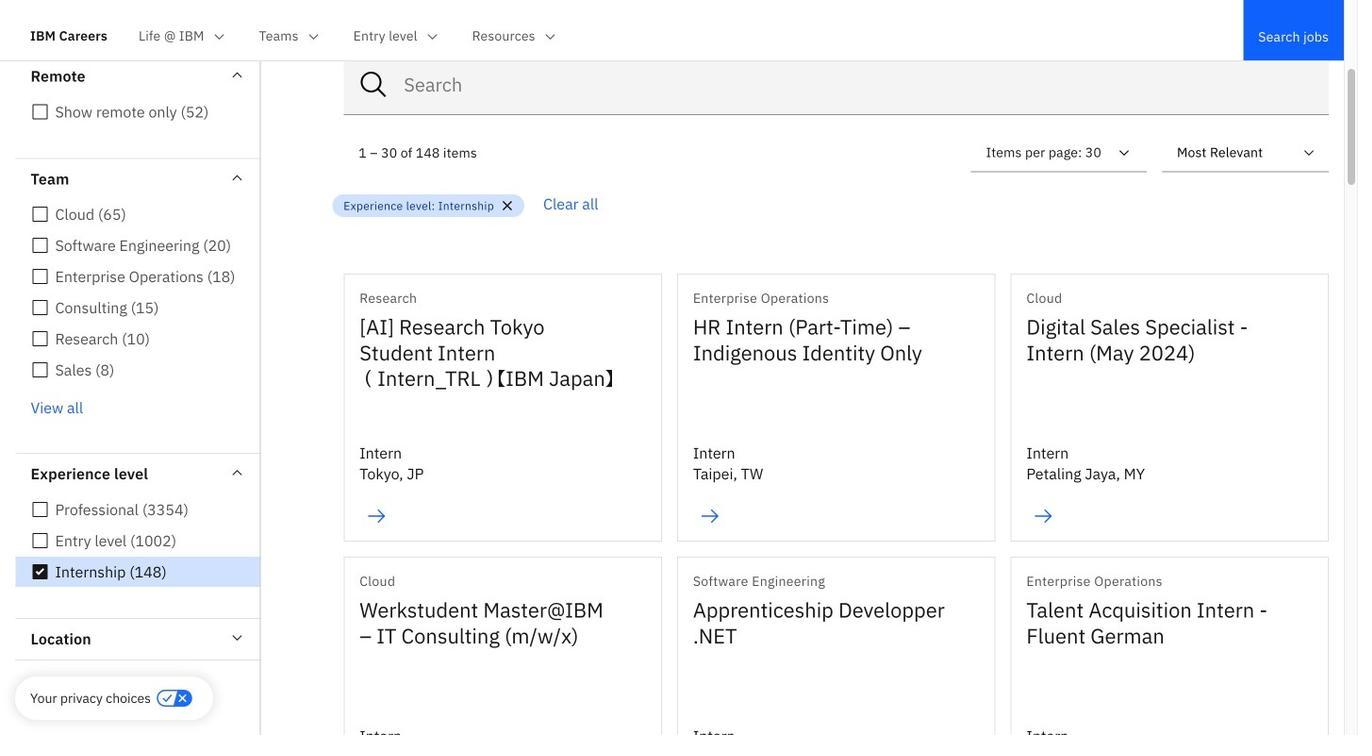 Task type: locate. For each thing, give the bounding box(es) containing it.
your privacy choices element
[[30, 688, 151, 709]]



Task type: vqa. For each thing, say whether or not it's contained in the screenshot.
your privacy choices element
yes



